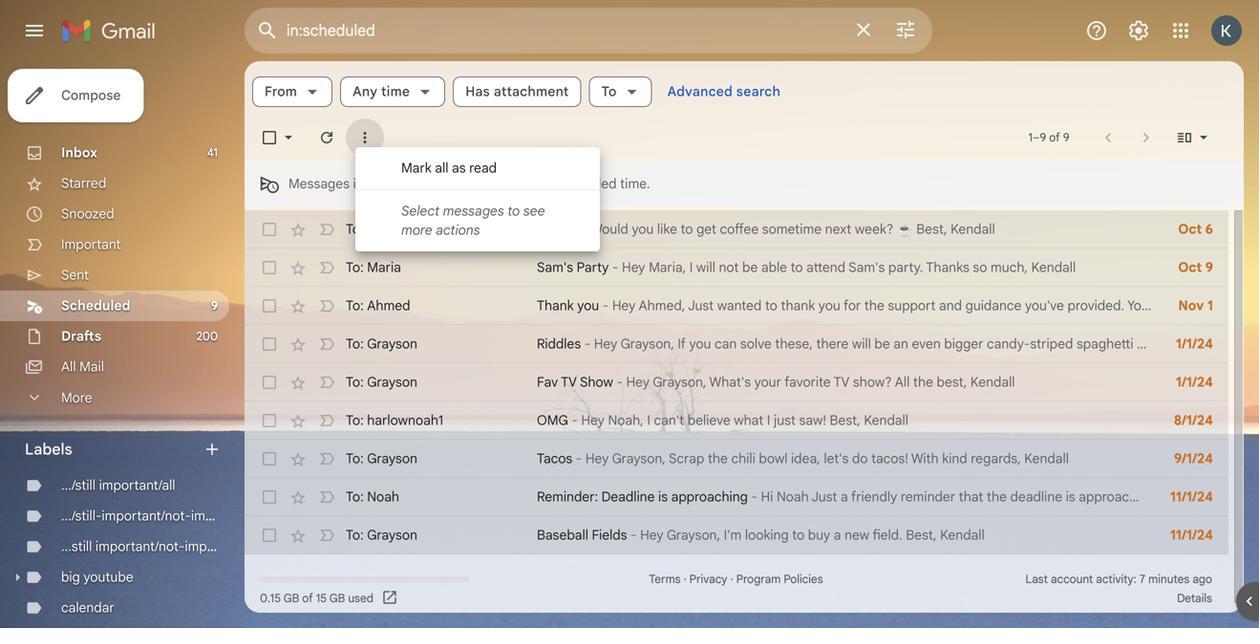 Task type: describe. For each thing, give the bounding box(es) containing it.
to: for omg
[[346, 412, 364, 429]]

to: ahmed
[[346, 297, 411, 314]]

to: grayson for baseball fields
[[346, 527, 418, 543]]

0 vertical spatial 1
[[1029, 130, 1033, 145]]

tacos - hey grayson, scrap the chili bowl idea, let's do tacos! with kind regards, kendall
[[537, 450, 1070, 467]]

refresh image
[[317, 128, 336, 147]]

messages
[[289, 175, 350, 192]]

0 vertical spatial be
[[458, 175, 473, 192]]

41
[[207, 146, 218, 160]]

grayson, left 'i'm'
[[667, 527, 721, 543]]

terms link
[[649, 572, 681, 586]]

coffee
[[720, 221, 759, 238]]

terry
[[367, 221, 399, 238]]

1 – 9 of 9
[[1029, 130, 1070, 145]]

if
[[678, 336, 686, 352]]

deadline
[[602, 488, 655, 505]]

1 vertical spatial will
[[697, 259, 716, 276]]

11/1/24 for reminder: deadline is approaching -
[[1171, 488, 1214, 505]]

even
[[912, 336, 941, 352]]

grayson for baseball fields
[[367, 527, 418, 543]]

last account activity: 7 minutes ago details
[[1026, 572, 1213, 606]]

1 to: from the top
[[346, 221, 364, 238]]

main content containing from
[[245, 61, 1260, 613]]

compose button
[[8, 69, 144, 122]]

toggle split pane mode image
[[1176, 128, 1195, 147]]

9 row from the top
[[245, 516, 1229, 554]]

hey up noah,
[[627, 374, 650, 391]]

awaiting
[[1174, 336, 1224, 352]]

to: terry
[[346, 221, 399, 238]]

minutes
[[1149, 572, 1190, 586]]

activity:
[[1097, 572, 1137, 586]]

like
[[658, 221, 678, 238]]

1 vertical spatial be
[[743, 259, 758, 276]]

- right tacos
[[576, 450, 582, 467]]

see
[[524, 203, 545, 219]]

fields
[[592, 527, 628, 543]]

6 row from the top
[[245, 401, 1229, 440]]

kendall up so
[[951, 221, 996, 238]]

.../still-important/not-important
[[61, 508, 250, 524]]

big youtube
[[61, 569, 133, 586]]

i'm
[[724, 527, 742, 543]]

maria
[[367, 259, 401, 276]]

9 inside labels navigation
[[211, 299, 218, 313]]

any time
[[353, 83, 410, 100]]

- right show
[[617, 374, 623, 391]]

able
[[762, 259, 788, 276]]

thank
[[781, 297, 816, 314]]

week?
[[856, 221, 894, 238]]

grayson for tacos
[[367, 450, 418, 467]]

snoozed
[[61, 206, 114, 222]]

from button
[[252, 76, 333, 107]]

your
[[755, 374, 782, 391]]

.../still important/all link
[[61, 477, 175, 494]]

advanced
[[668, 83, 733, 100]]

hey right tacos
[[586, 450, 609, 467]]

to: grayson for fav tv show
[[346, 374, 418, 391]]

all
[[435, 160, 449, 176]]

advanced search button
[[660, 75, 789, 109]]

1 · from the left
[[684, 572, 687, 586]]

time
[[381, 83, 410, 100]]

1 vertical spatial best,
[[830, 412, 861, 429]]

would
[[591, 221, 629, 238]]

kendall up you've
[[1032, 259, 1077, 276]]

sent
[[61, 267, 89, 283]]

to left buy
[[793, 527, 805, 543]]

.../still-
[[61, 508, 102, 524]]

grayson, down if
[[653, 374, 707, 391]]

1 horizontal spatial i
[[690, 259, 693, 276]]

of inside footer
[[302, 591, 313, 606]]

party
[[577, 259, 609, 276]]

next
[[826, 221, 852, 238]]

1 sam's from the left
[[537, 259, 574, 276]]

party
[[1138, 336, 1170, 352]]

to: for sam's party
[[346, 259, 364, 276]]

all inside labels navigation
[[61, 358, 76, 375]]

select messages to see more actions
[[401, 203, 545, 239]]

2 horizontal spatial i
[[768, 412, 771, 429]]

9 inside row
[[1206, 259, 1214, 276]]

11/1/24 for baseball fields - hey grayson, i'm looking to buy a new field. best, kendall
[[1171, 527, 1214, 543]]

you've
[[1026, 297, 1065, 314]]

hey left noah,
[[582, 412, 605, 429]]

to: grayson for tacos
[[346, 450, 418, 467]]

support
[[888, 297, 936, 314]]

1 row from the top
[[245, 210, 1229, 249]]

advanced search options image
[[887, 11, 925, 49]]

program
[[737, 572, 781, 586]]

thank
[[537, 297, 574, 314]]

youtube
[[83, 569, 133, 586]]

to: harlownoah1
[[346, 412, 444, 429]]

you right the thank
[[578, 297, 600, 314]]

big youtube link
[[61, 569, 133, 586]]

2 vertical spatial best,
[[907, 527, 937, 543]]

to inside select messages to see more actions
[[508, 203, 520, 219]]

follow link to manage storage image
[[381, 589, 401, 608]]

account
[[1052, 572, 1094, 586]]

4 row from the top
[[245, 325, 1260, 363]]

labels navigation
[[0, 61, 250, 628]]

noah
[[367, 488, 400, 505]]

from
[[265, 83, 297, 100]]

has
[[466, 83, 490, 100]]

just
[[688, 297, 714, 314]]

scheduled link
[[61, 297, 131, 314]]

more
[[401, 222, 433, 239]]

solve
[[741, 336, 772, 352]]

0.15
[[260, 591, 281, 606]]

settings image
[[1128, 19, 1151, 42]]

what's
[[710, 374, 751, 391]]

idea,
[[792, 450, 821, 467]]

1 gb from the left
[[284, 591, 299, 606]]

...still
[[61, 538, 92, 555]]

0 vertical spatial the
[[865, 297, 885, 314]]

guidance
[[966, 297, 1022, 314]]

search mail image
[[250, 13, 285, 48]]

6
[[1206, 221, 1214, 238]]

is
[[659, 488, 668, 505]]

2 gb from the left
[[330, 591, 345, 606]]

snoozed link
[[61, 206, 114, 222]]

2 · from the left
[[731, 572, 734, 586]]

1 inside row
[[1208, 297, 1214, 314]]

0 horizontal spatial i
[[648, 412, 651, 429]]

kendall right field.
[[941, 527, 985, 543]]

hey left the 'maria,'
[[622, 259, 646, 276]]

you left like in the right of the page
[[632, 221, 654, 238]]

ago
[[1193, 572, 1213, 586]]

hey down reminder: deadline is approaching -
[[641, 527, 664, 543]]

–
[[1033, 130, 1040, 145]]

kendall right the "regards,"
[[1025, 450, 1070, 467]]

terms
[[649, 572, 681, 586]]

grayson, up reminder: deadline is approaching -
[[612, 450, 666, 467]]

0 horizontal spatial the
[[708, 450, 728, 467]]

starred link
[[61, 175, 106, 192]]

looking
[[745, 527, 789, 543]]

0 vertical spatial will
[[435, 175, 454, 192]]

- up baseball fields - hey grayson, i'm looking to buy a new field. best, kendall in the bottom of the page
[[752, 488, 758, 505]]

thanks
[[927, 259, 970, 276]]

any
[[353, 83, 378, 100]]

any time button
[[340, 76, 446, 107]]

fav
[[537, 374, 558, 391]]

ahmed,
[[639, 297, 686, 314]]

search
[[737, 83, 781, 100]]

gmail image
[[61, 11, 165, 50]]

spaghetti
[[1077, 336, 1134, 352]]



Task type: vqa. For each thing, say whether or not it's contained in the screenshot.
-
yes



Task type: locate. For each thing, give the bounding box(es) containing it.
1 horizontal spatial sam's
[[849, 259, 885, 276]]

you
[[632, 221, 654, 238], [578, 297, 600, 314], [819, 297, 841, 314], [690, 336, 712, 352]]

best, right saw!
[[830, 412, 861, 429]]

will right there
[[853, 336, 872, 352]]

row down "wanted"
[[245, 325, 1260, 363]]

main content
[[245, 61, 1260, 613]]

has attachment
[[466, 83, 569, 100]]

1/1/24 for hey grayson, what's your favorite tv show? all the best, kendall
[[1177, 374, 1214, 391]]

- right fields
[[631, 527, 637, 543]]

labels heading
[[25, 440, 203, 459]]

1 horizontal spatial the
[[865, 297, 885, 314]]

to: for tacos
[[346, 450, 364, 467]]

sam's down week?
[[849, 259, 885, 276]]

the
[[865, 297, 885, 314], [914, 374, 934, 391], [708, 450, 728, 467]]

important down .../still-important/not-important link
[[185, 538, 244, 555]]

row up chili
[[245, 401, 1229, 440]]

gb right "0.15"
[[284, 591, 299, 606]]

0 vertical spatial scheduled
[[367, 175, 432, 192]]

grayson up the to: harlownoah1
[[367, 374, 418, 391]]

scheduled
[[554, 175, 617, 192]]

oct left 6 in the top right of the page
[[1179, 221, 1203, 238]]

of left the 15
[[302, 591, 313, 606]]

2 horizontal spatial be
[[875, 336, 891, 352]]

reminder:
[[537, 488, 599, 505]]

scheduled inside labels navigation
[[61, 297, 131, 314]]

2 11/1/24 from the top
[[1171, 527, 1214, 543]]

to: left ahmed
[[346, 297, 364, 314]]

scheduled up select
[[367, 175, 432, 192]]

has attachment button
[[453, 76, 582, 107]]

☕ image
[[898, 222, 914, 238]]

to: for riddles
[[346, 336, 364, 352]]

1 vertical spatial 1/1/24
[[1177, 374, 1214, 391]]

hey up show
[[594, 336, 618, 352]]

believe
[[688, 412, 731, 429]]

row up the "not"
[[245, 210, 1229, 249]]

1 oct from the top
[[1179, 221, 1203, 238]]

at
[[506, 175, 519, 192]]

grayson for fav tv show
[[367, 374, 418, 391]]

party.
[[889, 259, 924, 276]]

much,
[[991, 259, 1029, 276]]

2 sam's from the left
[[849, 259, 885, 276]]

-
[[613, 259, 619, 276], [603, 297, 609, 314], [585, 336, 591, 352], [1257, 336, 1260, 352], [617, 374, 623, 391], [572, 412, 578, 429], [576, 450, 582, 467], [752, 488, 758, 505], [631, 527, 637, 543]]

oct for oct 6
[[1179, 221, 1203, 238]]

important up the ...still important/not-important
[[191, 508, 250, 524]]

sometime
[[763, 221, 822, 238]]

all mail link
[[61, 358, 104, 375]]

2 1/1/24 from the top
[[1177, 374, 1214, 391]]

2 horizontal spatial the
[[914, 374, 934, 391]]

hey
[[622, 259, 646, 276], [613, 297, 636, 314], [594, 336, 618, 352], [627, 374, 650, 391], [582, 412, 605, 429], [586, 450, 609, 467], [641, 527, 664, 543]]

more image
[[356, 128, 375, 147]]

1 1/1/24 from the top
[[1177, 336, 1214, 352]]

important/not- for ...still
[[96, 538, 185, 555]]

you left the for
[[819, 297, 841, 314]]

3 to: from the top
[[346, 297, 364, 314]]

noah,
[[608, 412, 644, 429]]

to left thank
[[766, 297, 778, 314]]

0 horizontal spatial of
[[302, 591, 313, 606]]

important/not- for .../still-
[[102, 508, 191, 524]]

Search mail text field
[[287, 21, 841, 40]]

best, kendall
[[914, 221, 996, 238]]

can't
[[654, 412, 685, 429]]

important/not- down .../still-important/not-important
[[96, 538, 185, 555]]

2 row from the top
[[245, 249, 1229, 287]]

1 horizontal spatial scheduled
[[367, 175, 432, 192]]

the right the for
[[865, 297, 885, 314]]

important for .../still-important/not-important
[[191, 508, 250, 524]]

so
[[973, 259, 988, 276]]

9 to: from the top
[[346, 527, 364, 543]]

important for ...still important/not-important
[[185, 538, 244, 555]]

2 horizontal spatial will
[[853, 336, 872, 352]]

.../still
[[61, 477, 96, 494]]

1 vertical spatial of
[[302, 591, 313, 606]]

15
[[316, 591, 327, 606]]

privacy
[[690, 572, 728, 586]]

row up 'i'm'
[[245, 478, 1229, 516]]

1
[[1029, 130, 1033, 145], [1208, 297, 1214, 314]]

1 vertical spatial 1
[[1208, 297, 1214, 314]]

labels
[[25, 440, 72, 459]]

1 horizontal spatial 1
[[1208, 297, 1214, 314]]

be
[[458, 175, 473, 192], [743, 259, 758, 276], [875, 336, 891, 352]]

gb right the 15
[[330, 591, 345, 606]]

to: left harlownoah1
[[346, 412, 364, 429]]

tv right fav
[[561, 374, 577, 391]]

1 horizontal spatial be
[[743, 259, 758, 276]]

9/1/24
[[1175, 450, 1214, 467]]

4 to: from the top
[[346, 336, 364, 352]]

tv left show?
[[834, 374, 850, 391]]

0 horizontal spatial tv
[[561, 374, 577, 391]]

tacos!
[[872, 450, 909, 467]]

1 to: grayson from the top
[[346, 336, 418, 352]]

chili
[[732, 450, 756, 467]]

0 vertical spatial of
[[1050, 130, 1061, 145]]

to: grayson up the to: harlownoah1
[[346, 374, 418, 391]]

to: left maria
[[346, 259, 364, 276]]

8 to: from the top
[[346, 488, 364, 505]]

oct 9
[[1179, 259, 1214, 276]]

0 horizontal spatial ·
[[684, 572, 687, 586]]

1 horizontal spatial ·
[[731, 572, 734, 586]]

- right you! at bottom right
[[1257, 336, 1260, 352]]

8/1/24
[[1175, 412, 1214, 429]]

4 grayson from the top
[[367, 527, 418, 543]]

nov 1
[[1179, 297, 1214, 314]]

2 to: from the top
[[346, 259, 364, 276]]

2 vertical spatial will
[[853, 336, 872, 352]]

will right mark
[[435, 175, 454, 192]]

1 vertical spatial scheduled
[[61, 297, 131, 314]]

row up solve
[[245, 287, 1260, 325]]

- right riddles
[[585, 336, 591, 352]]

6 to: from the top
[[346, 412, 364, 429]]

sam's
[[537, 259, 574, 276], [849, 259, 885, 276]]

attachment
[[494, 83, 569, 100]]

- right omg
[[572, 412, 578, 429]]

0 horizontal spatial and
[[940, 297, 963, 314]]

of right "–"
[[1050, 130, 1061, 145]]

scrap
[[669, 450, 705, 467]]

clear search image
[[845, 11, 883, 49]]

0 horizontal spatial gb
[[284, 591, 299, 606]]

best, right ☕ icon
[[917, 221, 948, 238]]

kendall up tacos!
[[864, 412, 909, 429]]

9
[[1040, 130, 1047, 145], [1064, 130, 1070, 145], [1206, 259, 1214, 276], [211, 299, 218, 313]]

0 horizontal spatial will
[[435, 175, 454, 192]]

to: for baseball fields
[[346, 527, 364, 543]]

i left the can't
[[648, 412, 651, 429]]

be left the an
[[875, 336, 891, 352]]

scheduled up drafts 'link'
[[61, 297, 131, 314]]

their
[[522, 175, 550, 192]]

read
[[470, 160, 497, 176]]

en
[[1245, 297, 1260, 314]]

row up "wanted"
[[245, 249, 1229, 287]]

saw!
[[800, 412, 827, 429]]

8 row from the top
[[245, 478, 1229, 516]]

7 to: from the top
[[346, 450, 364, 467]]

1/1/24 for hey grayson, if you can solve these, there will be an even bigger candy-striped spaghetti party awaiting you! -
[[1177, 336, 1214, 352]]

·
[[684, 572, 687, 586], [731, 572, 734, 586]]

best,
[[917, 221, 948, 238], [830, 412, 861, 429], [907, 527, 937, 543]]

riddles - hey grayson, if you can solve these, there will be an even bigger candy-striped spaghetti party awaiting you! -
[[537, 336, 1260, 352]]

you!
[[1228, 336, 1253, 352]]

2 oct from the top
[[1179, 259, 1203, 276]]

· right terms 'link'
[[684, 572, 687, 586]]

more
[[61, 389, 92, 406]]

oct for oct 9
[[1179, 259, 1203, 276]]

kendall right best,
[[971, 374, 1016, 391]]

to left see
[[508, 203, 520, 219]]

200
[[196, 329, 218, 344]]

1 11/1/24 from the top
[[1171, 488, 1214, 505]]

to left "get"
[[681, 221, 694, 238]]

as
[[452, 160, 466, 176]]

ahmed
[[367, 297, 411, 314]]

i right the 'maria,'
[[690, 259, 693, 276]]

2 vertical spatial the
[[708, 450, 728, 467]]

- down party
[[603, 297, 609, 314]]

oct up nov at the right of the page
[[1179, 259, 1203, 276]]

None checkbox
[[260, 128, 279, 147], [260, 220, 279, 239], [260, 258, 279, 277], [260, 296, 279, 315], [260, 335, 279, 354], [260, 373, 279, 392], [260, 411, 279, 430], [260, 449, 279, 468], [260, 128, 279, 147], [260, 220, 279, 239], [260, 258, 279, 277], [260, 296, 279, 315], [260, 335, 279, 354], [260, 373, 279, 392], [260, 411, 279, 430], [260, 449, 279, 468]]

oct 6
[[1179, 221, 1214, 238]]

baseball fields - hey grayson, i'm looking to buy a new field. best, kendall
[[537, 527, 985, 543]]

i left just
[[768, 412, 771, 429]]

hey left ahmed,
[[613, 297, 636, 314]]

1/1/24 down nov 1
[[1177, 336, 1214, 352]]

details link
[[1178, 591, 1213, 606]]

all right show?
[[895, 374, 910, 391]]

be left sent in the top left of the page
[[458, 175, 473, 192]]

0 horizontal spatial 1
[[1029, 130, 1033, 145]]

favorite
[[785, 374, 831, 391]]

11/1/24 up ago
[[1171, 527, 1214, 543]]

1 horizontal spatial all
[[895, 374, 910, 391]]

mark
[[401, 160, 432, 176]]

5 row from the top
[[245, 363, 1229, 401]]

1 tv from the left
[[561, 374, 577, 391]]

main menu image
[[23, 19, 46, 42]]

11/1/24 down 9/1/24
[[1171, 488, 1214, 505]]

7 row from the top
[[245, 440, 1229, 478]]

gb
[[284, 591, 299, 606], [330, 591, 345, 606]]

best, right field.
[[907, 527, 937, 543]]

1 vertical spatial oct
[[1179, 259, 1203, 276]]

scheduled inside main content
[[367, 175, 432, 192]]

all inside main content
[[895, 374, 910, 391]]

grayson down ahmed
[[367, 336, 418, 352]]

in
[[353, 175, 364, 192]]

harlownoah1
[[367, 412, 444, 429]]

get
[[697, 221, 717, 238]]

to: left terry on the top left
[[346, 221, 364, 238]]

show
[[580, 374, 614, 391]]

the left chili
[[708, 450, 728, 467]]

· right privacy link on the bottom right
[[731, 572, 734, 586]]

0 horizontal spatial all
[[61, 358, 76, 375]]

all mail
[[61, 358, 104, 375]]

0 vertical spatial oct
[[1179, 221, 1203, 238]]

row up terms · privacy · program policies
[[245, 516, 1229, 554]]

what
[[734, 412, 764, 429]]

0 horizontal spatial be
[[458, 175, 473, 192]]

drafts
[[61, 328, 101, 345]]

0 vertical spatial important/not-
[[102, 508, 191, 524]]

0 horizontal spatial scheduled
[[61, 297, 131, 314]]

to: up the to: harlownoah1
[[346, 374, 364, 391]]

to: for reminder: deadline is approaching
[[346, 488, 364, 505]]

sam's left party
[[537, 259, 574, 276]]

0.15 gb of 15 gb used
[[260, 591, 374, 606]]

and down thanks
[[940, 297, 963, 314]]

used
[[348, 591, 374, 606]]

1 vertical spatial the
[[914, 374, 934, 391]]

and left en
[[1219, 297, 1242, 314]]

baseball
[[537, 527, 589, 543]]

5 to: from the top
[[346, 374, 364, 391]]

1 vertical spatial important
[[185, 538, 244, 555]]

1 vertical spatial important/not-
[[96, 538, 185, 555]]

grayson for riddles
[[367, 336, 418, 352]]

to right the able on the right top
[[791, 259, 804, 276]]

to: down to: noah
[[346, 527, 364, 543]]

policies
[[784, 572, 824, 586]]

1 horizontal spatial will
[[697, 259, 716, 276]]

do
[[853, 450, 868, 467]]

3 to: grayson from the top
[[346, 450, 418, 467]]

expertise
[[1158, 297, 1215, 314]]

the left best,
[[914, 374, 934, 391]]

0 horizontal spatial sam's
[[537, 259, 574, 276]]

2 tv from the left
[[834, 374, 850, 391]]

to: for fav tv show
[[346, 374, 364, 391]]

2 vertical spatial be
[[875, 336, 891, 352]]

to: grayson down to: ahmed
[[346, 336, 418, 352]]

1/1/24 up 8/1/24
[[1177, 374, 1214, 391]]

to: grayson for riddles
[[346, 336, 418, 352]]

4 to: grayson from the top
[[346, 527, 418, 543]]

sam's party - hey maria, i will not be able to attend sam's party. thanks so much, kendall
[[537, 259, 1077, 276]]

1 vertical spatial 11/1/24
[[1171, 527, 1214, 543]]

not
[[719, 259, 739, 276]]

important
[[61, 236, 121, 253]]

grayson down noah
[[367, 527, 418, 543]]

time.
[[621, 175, 651, 192]]

grayson down the to: harlownoah1
[[367, 450, 418, 467]]

2 and from the left
[[1219, 297, 1242, 314]]

1 horizontal spatial gb
[[330, 591, 345, 606]]

- right party
[[613, 259, 619, 276]]

important link
[[61, 236, 121, 253]]

None search field
[[245, 8, 933, 54]]

footer
[[245, 570, 1229, 608]]

to: up to: noah
[[346, 450, 364, 467]]

3 grayson from the top
[[367, 450, 418, 467]]

3 row from the top
[[245, 287, 1260, 325]]

1 horizontal spatial and
[[1219, 297, 1242, 314]]

to: grayson down noah
[[346, 527, 418, 543]]

2 to: grayson from the top
[[346, 374, 418, 391]]

0 vertical spatial 11/1/24
[[1171, 488, 1214, 505]]

row up what
[[245, 363, 1229, 401]]

2 grayson from the top
[[367, 374, 418, 391]]

you right if
[[690, 336, 712, 352]]

support image
[[1086, 19, 1109, 42]]

1 and from the left
[[940, 297, 963, 314]]

grayson, left if
[[621, 336, 675, 352]]

will left the "not"
[[697, 259, 716, 276]]

riddles
[[537, 336, 581, 352]]

0 vertical spatial 1/1/24
[[1177, 336, 1214, 352]]

to: for thank you
[[346, 297, 364, 314]]

messages in scheduled will be sent at their scheduled time.
[[289, 175, 651, 192]]

omg - hey noah, i can't believe what i just saw! best, kendall
[[537, 412, 909, 429]]

thank you - hey ahmed, just wanted to thank you for the support and guidance you've provided. your expertise and en
[[537, 297, 1260, 314]]

1 horizontal spatial tv
[[834, 374, 850, 391]]

these,
[[776, 336, 813, 352]]

important/not- up the ...still important/not-important
[[102, 508, 191, 524]]

to: left noah
[[346, 488, 364, 505]]

0 vertical spatial best,
[[917, 221, 948, 238]]

None checkbox
[[260, 488, 279, 507], [260, 526, 279, 545], [260, 488, 279, 507], [260, 526, 279, 545]]

row down what
[[245, 440, 1229, 478]]

row
[[245, 210, 1229, 249], [245, 249, 1229, 287], [245, 287, 1260, 325], [245, 325, 1260, 363], [245, 363, 1229, 401], [245, 401, 1229, 440], [245, 440, 1229, 478], [245, 478, 1229, 516], [245, 516, 1229, 554]]

big
[[61, 569, 80, 586]]

1 grayson from the top
[[367, 336, 418, 352]]

footer containing terms
[[245, 570, 1229, 608]]

to:
[[346, 221, 364, 238], [346, 259, 364, 276], [346, 297, 364, 314], [346, 336, 364, 352], [346, 374, 364, 391], [346, 412, 364, 429], [346, 450, 364, 467], [346, 488, 364, 505], [346, 527, 364, 543]]

inbox link
[[61, 144, 97, 161]]

oct
[[1179, 221, 1203, 238], [1179, 259, 1203, 276]]

1 horizontal spatial of
[[1050, 130, 1061, 145]]

0 vertical spatial important
[[191, 508, 250, 524]]

be right the "not"
[[743, 259, 758, 276]]

to: down to: ahmed
[[346, 336, 364, 352]]



